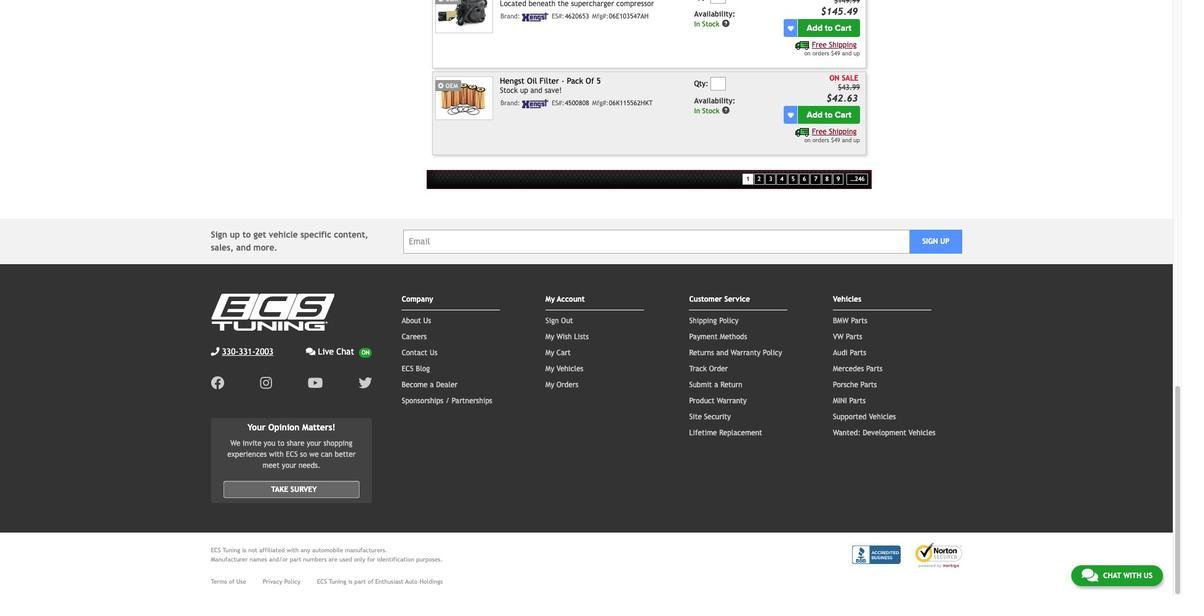 Task type: describe. For each thing, give the bounding box(es) containing it.
tuning for not
[[223, 547, 240, 554]]

development
[[863, 429, 907, 438]]

mini
[[833, 397, 847, 405]]

us for about us
[[423, 317, 431, 325]]

manufacturer
[[211, 556, 248, 563]]

meet
[[263, 461, 280, 470]]

product warranty
[[689, 397, 747, 405]]

brand: for es#: 4500808 mfg#: 06k115562hkt
[[501, 99, 520, 107]]

chat with us
[[1103, 571, 1153, 580]]

hengst - corporate logo image for es#: 4500808 mfg#: 06k115562hkt
[[522, 99, 549, 109]]

1 add to cart button from the top
[[798, 19, 860, 37]]

service
[[725, 295, 750, 304]]

my account
[[546, 295, 585, 304]]

shopping
[[324, 439, 353, 448]]

audi parts
[[833, 349, 866, 357]]

about us
[[402, 317, 431, 325]]

2 vertical spatial us
[[1144, 571, 1153, 580]]

06e103547ah
[[609, 12, 649, 20]]

2 vertical spatial with
[[1124, 571, 1142, 580]]

and up sale
[[842, 50, 852, 57]]

sponsorships / partnerships link
[[402, 397, 492, 405]]

so
[[300, 450, 307, 459]]

vw parts link
[[833, 333, 862, 341]]

on
[[830, 74, 840, 82]]

vehicles up orders
[[557, 365, 584, 373]]

customer service
[[689, 295, 750, 304]]

site
[[689, 413, 702, 421]]

331-
[[239, 347, 255, 357]]

wanted: development vehicles
[[833, 429, 936, 438]]

opinion
[[268, 423, 300, 433]]

sign for sign up
[[922, 237, 938, 246]]

3
[[769, 175, 772, 182]]

$42.63
[[827, 92, 858, 103]]

policy for shipping policy
[[719, 317, 739, 325]]

enthusiast auto holdings link
[[375, 577, 443, 586]]

privacy policy
[[263, 578, 300, 585]]

4
[[780, 175, 784, 182]]

my for my account
[[546, 295, 555, 304]]

my for my wish lists
[[546, 333, 554, 341]]

add to wish list image for first the add to cart "button"
[[788, 25, 794, 31]]

up inside button
[[940, 237, 950, 246]]

2 vertical spatial shipping
[[689, 317, 717, 325]]

take survey
[[271, 485, 317, 494]]

my orders
[[546, 381, 579, 389]]

my vehicles
[[546, 365, 584, 373]]

es#: 4500808 mfg#: 06k115562hkt
[[552, 99, 653, 107]]

comments image
[[1082, 568, 1099, 583]]

filter
[[540, 76, 559, 86]]

privacy policy link
[[263, 577, 300, 586]]

Email email field
[[403, 230, 910, 254]]

…246 link
[[847, 174, 869, 185]]

and up order
[[716, 349, 729, 357]]

2 in from the top
[[694, 107, 700, 115]]

purposes.
[[416, 556, 443, 563]]

bmw
[[833, 317, 849, 325]]

sign for sign up to get vehicle specific content, sales, and more.
[[211, 230, 227, 240]]

6
[[803, 175, 806, 182]]

supported vehicles link
[[833, 413, 896, 421]]

7 link
[[811, 174, 821, 185]]

to inside the sign up to get vehicle specific content, sales, and more.
[[243, 230, 251, 240]]

pack
[[567, 76, 583, 86]]

returns and warranty policy link
[[689, 349, 782, 357]]

8 link
[[822, 174, 833, 185]]

parts for vw parts
[[846, 333, 862, 341]]

1 vertical spatial warranty
[[717, 397, 747, 405]]

my for my vehicles
[[546, 365, 554, 373]]

my wish lists
[[546, 333, 589, 341]]

with inside ecs tuning is not affiliated with any automobile manufacturers. manufacturer names and/or part numbers are used only for identification purposes.
[[287, 547, 299, 554]]

live
[[318, 347, 334, 357]]

1 horizontal spatial your
[[307, 439, 321, 448]]

$49 for free shipping icon
[[831, 50, 840, 57]]

vehicles up wanted: development vehicles link
[[869, 413, 896, 421]]

mfg#: for 06e103547ah
[[592, 12, 609, 20]]

for
[[367, 556, 375, 563]]

stock inside hengst oil filter - pack of 5 stock up and save!
[[500, 86, 518, 95]]

sign up
[[922, 237, 950, 246]]

shipping policy
[[689, 317, 739, 325]]

take survey button
[[223, 481, 360, 498]]

es#: for es#: 4620653 mfg#: 06e103547ah
[[552, 12, 565, 20]]

tuning for part
[[329, 578, 347, 585]]

ecs for ecs blog
[[402, 365, 414, 373]]

porsche parts link
[[833, 381, 877, 389]]

automobile
[[312, 547, 343, 554]]

up inside hengst oil filter - pack of 5 stock up and save!
[[520, 86, 528, 95]]

to inside 'we invite you to share your shopping experiences with ecs so we can better meet your needs.'
[[278, 439, 285, 448]]

live chat link
[[306, 346, 372, 359]]

wanted: development vehicles link
[[833, 429, 936, 438]]

3 link
[[766, 174, 776, 185]]

youtube logo image
[[308, 377, 323, 390]]

add to cart for first the add to cart "button" from the bottom of the page
[[807, 110, 852, 120]]

lifetime
[[689, 429, 717, 438]]

share
[[287, 439, 305, 448]]

we invite you to share your shopping experiences with ecs so we can better meet your needs.
[[227, 439, 356, 470]]

careers
[[402, 333, 427, 341]]

shipping for free shipping image
[[829, 128, 857, 136]]

become
[[402, 381, 428, 389]]

and inside the sign up to get vehicle specific content, sales, and more.
[[236, 243, 251, 253]]

330-331-2003
[[222, 347, 274, 357]]

6 link
[[799, 174, 810, 185]]

shipping for free shipping icon
[[829, 41, 857, 50]]

terms of use link
[[211, 577, 246, 586]]

ecs tuning is not affiliated with any automobile manufacturers. manufacturer names and/or part numbers are used only for identification purposes.
[[211, 547, 443, 563]]

0 vertical spatial stock
[[702, 20, 720, 28]]

my vehicles link
[[546, 365, 584, 373]]

sign up button
[[910, 230, 962, 254]]

1 vertical spatial your
[[282, 461, 296, 470]]

orders for free shipping icon
[[813, 50, 829, 57]]

audi
[[833, 349, 848, 357]]

free shipping image
[[796, 128, 810, 137]]

1
[[746, 175, 750, 182]]

parts for bmw parts
[[851, 317, 868, 325]]

my for my cart
[[546, 349, 554, 357]]

submit
[[689, 381, 712, 389]]

sign out
[[546, 317, 573, 325]]

mercedes
[[833, 365, 864, 373]]

2 vertical spatial stock
[[702, 107, 720, 115]]

vehicles up bmw parts link
[[833, 295, 862, 304]]

take
[[271, 485, 288, 494]]

twitter logo image
[[359, 377, 372, 390]]

terms of use
[[211, 578, 246, 585]]

add for first the add to cart "button"
[[807, 23, 823, 34]]

mfg#: for 06k115562hkt
[[592, 99, 609, 107]]

is for part
[[348, 578, 353, 585]]

are
[[329, 556, 338, 563]]

mercedes parts
[[833, 365, 883, 373]]

vw
[[833, 333, 844, 341]]

needs.
[[299, 461, 321, 470]]

vehicles right development
[[909, 429, 936, 438]]

2 question sign image from the top
[[722, 106, 731, 115]]

better
[[335, 450, 356, 459]]

sponsorships / partnerships
[[402, 397, 492, 405]]

5 inside 5 link
[[792, 175, 795, 182]]

facebook logo image
[[211, 377, 224, 390]]

es#4620653 - 06e103547ah - oil separator/pressure control valve (pcv) - located beneath the supercharger compressor - hengst - audi image
[[436, 0, 493, 33]]

7
[[814, 175, 818, 182]]



Task type: locate. For each thing, give the bounding box(es) containing it.
sign inside the sign up to get vehicle specific content, sales, and more.
[[211, 230, 227, 240]]

1 vertical spatial cart
[[835, 110, 852, 120]]

0 horizontal spatial your
[[282, 461, 296, 470]]

es#: left the 4620653
[[552, 12, 565, 20]]

2 $49 from the top
[[831, 137, 840, 144]]

0 vertical spatial cart
[[835, 23, 852, 34]]

0 vertical spatial add to cart button
[[798, 19, 860, 37]]

used
[[339, 556, 352, 563]]

0 vertical spatial warranty
[[731, 349, 761, 357]]

to down $145.49 at right
[[825, 23, 833, 34]]

0 horizontal spatial sign
[[211, 230, 227, 240]]

identification
[[377, 556, 414, 563]]

terms
[[211, 578, 227, 585]]

a left return
[[714, 381, 718, 389]]

1 vertical spatial mfg#:
[[592, 99, 609, 107]]

1 horizontal spatial tuning
[[329, 578, 347, 585]]

orders for free shipping image
[[813, 137, 829, 144]]

1 free shipping on orders $49 and up from the top
[[804, 41, 860, 57]]

shipping up payment
[[689, 317, 717, 325]]

warranty down methods
[[731, 349, 761, 357]]

availability: in stock for 2nd question sign image from the top
[[694, 97, 735, 115]]

to left get
[[243, 230, 251, 240]]

1 horizontal spatial of
[[368, 578, 373, 585]]

a for become
[[430, 381, 434, 389]]

parts right vw
[[846, 333, 862, 341]]

0 vertical spatial is
[[242, 547, 246, 554]]

ecs up manufacturer
[[211, 547, 221, 554]]

save!
[[545, 86, 562, 95]]

track order link
[[689, 365, 728, 373]]

5 left the 6
[[792, 175, 795, 182]]

1 in from the top
[[694, 20, 700, 28]]

2 orders from the top
[[813, 137, 829, 144]]

1 vertical spatial question sign image
[[722, 106, 731, 115]]

cart down wish
[[557, 349, 571, 357]]

0 vertical spatial availability:
[[694, 10, 735, 19]]

add to cart
[[807, 23, 852, 34], [807, 110, 852, 120]]

to right the you
[[278, 439, 285, 448]]

in up "qty:" on the right of the page
[[694, 20, 700, 28]]

0 vertical spatial $49
[[831, 50, 840, 57]]

1 horizontal spatial sign
[[546, 317, 559, 325]]

1 question sign image from the top
[[722, 19, 731, 28]]

2 mfg#: from the top
[[592, 99, 609, 107]]

and/or
[[269, 556, 288, 563]]

2 horizontal spatial sign
[[922, 237, 938, 246]]

1 vertical spatial es#:
[[552, 99, 565, 107]]

0 horizontal spatial chat
[[336, 347, 354, 357]]

1 vertical spatial add to wish list image
[[788, 112, 794, 118]]

es#4500808 - 06k115562hkt - hengst oil filter - pack of 5 - stock up and save! - hengst - audi volkswagen porsche image
[[436, 76, 493, 120]]

1 free from the top
[[812, 41, 827, 50]]

parts for mercedes parts
[[866, 365, 883, 373]]

your up we
[[307, 439, 321, 448]]

1 vertical spatial free shipping on orders $49 and up
[[804, 128, 860, 144]]

06k115562hkt
[[609, 99, 653, 107]]

4 my from the top
[[546, 365, 554, 373]]

1 vertical spatial with
[[287, 547, 299, 554]]

brand: down the hengst
[[501, 99, 520, 107]]

2 free from the top
[[812, 128, 827, 136]]

warranty down return
[[717, 397, 747, 405]]

1 vertical spatial brand:
[[501, 99, 520, 107]]

availability:
[[694, 10, 735, 19], [694, 97, 735, 106]]

None text field
[[711, 0, 726, 4], [711, 77, 726, 91], [711, 0, 726, 4], [711, 77, 726, 91]]

and inside hengst oil filter - pack of 5 stock up and save!
[[531, 86, 543, 95]]

product
[[689, 397, 715, 405]]

security
[[704, 413, 731, 421]]

1 vertical spatial shipping
[[829, 128, 857, 136]]

$49 up 9 at the right top of page
[[831, 137, 840, 144]]

add to wish list image
[[788, 25, 794, 31], [788, 112, 794, 118]]

2 on from the top
[[804, 137, 811, 144]]

1 horizontal spatial part
[[354, 578, 366, 585]]

parts right bmw
[[851, 317, 868, 325]]

us for contact us
[[430, 349, 438, 357]]

ecs inside ecs tuning is not affiliated with any automobile manufacturers. manufacturer names and/or part numbers are used only for identification purposes.
[[211, 547, 221, 554]]

2 availability: in stock from the top
[[694, 97, 735, 115]]

on for free shipping icon
[[804, 50, 811, 57]]

chat inside chat with us link
[[1103, 571, 1121, 580]]

orders up 7
[[813, 137, 829, 144]]

us right comments image
[[1144, 571, 1153, 580]]

ecs left blog
[[402, 365, 414, 373]]

with inside 'we invite you to share your shopping experiences with ecs so we can better meet your needs.'
[[269, 450, 284, 459]]

2 es#: from the top
[[552, 99, 565, 107]]

1 vertical spatial stock
[[500, 86, 518, 95]]

add up free shipping icon
[[807, 23, 823, 34]]

ecs inside 'we invite you to share your shopping experiences with ecs so we can better meet your needs.'
[[286, 450, 298, 459]]

1 vertical spatial in
[[694, 107, 700, 115]]

0 horizontal spatial tuning
[[223, 547, 240, 554]]

auto
[[405, 578, 418, 585]]

1 of from the left
[[229, 578, 235, 585]]

0 vertical spatial add to cart
[[807, 23, 852, 34]]

0 vertical spatial es#:
[[552, 12, 565, 20]]

my for my orders
[[546, 381, 554, 389]]

policy for privacy policy
[[284, 578, 300, 585]]

sales,
[[211, 243, 234, 253]]

lifetime replacement link
[[689, 429, 762, 438]]

order
[[709, 365, 728, 373]]

replacement
[[719, 429, 762, 438]]

us
[[423, 317, 431, 325], [430, 349, 438, 357], [1144, 571, 1153, 580]]

us right contact
[[430, 349, 438, 357]]

your right meet
[[282, 461, 296, 470]]

1 add to cart from the top
[[807, 23, 852, 34]]

1 a from the left
[[430, 381, 434, 389]]

shipping up sale
[[829, 41, 857, 50]]

of left the use
[[229, 578, 235, 585]]

1 add from the top
[[807, 23, 823, 34]]

ecs tuning image
[[211, 294, 334, 331]]

hengst - corporate logo image
[[522, 12, 549, 22], [522, 99, 549, 109]]

sign out link
[[546, 317, 573, 325]]

2 add to wish list image from the top
[[788, 112, 794, 118]]

1 vertical spatial 5
[[792, 175, 795, 182]]

on down free shipping image
[[804, 137, 811, 144]]

0 vertical spatial orders
[[813, 50, 829, 57]]

2 a from the left
[[714, 381, 718, 389]]

hengst oil filter - pack of 5 link
[[500, 76, 601, 86]]

es#: for es#: 4500808 mfg#: 06k115562hkt
[[552, 99, 565, 107]]

porsche
[[833, 381, 859, 389]]

0 vertical spatial question sign image
[[722, 19, 731, 28]]

availability: in stock for first question sign image
[[694, 10, 735, 28]]

1 vertical spatial policy
[[763, 349, 782, 357]]

hengst - corporate logo image left the 4620653
[[522, 12, 549, 22]]

2 brand: from the top
[[501, 99, 520, 107]]

up inside the sign up to get vehicle specific content, sales, and more.
[[230, 230, 240, 240]]

parts for porsche parts
[[861, 381, 877, 389]]

brand: for es#: 4620653 mfg#: 06e103547ah
[[501, 12, 520, 20]]

of
[[586, 76, 594, 86]]

0 vertical spatial in
[[694, 20, 700, 28]]

company
[[402, 295, 433, 304]]

parts down porsche parts at the right bottom of the page
[[849, 397, 866, 405]]

cart down $42.63
[[835, 110, 852, 120]]

free right free shipping icon
[[812, 41, 827, 50]]

0 vertical spatial hengst - corporate logo image
[[522, 12, 549, 22]]

1 vertical spatial add to cart
[[807, 110, 852, 120]]

free shipping on orders $49 and up down $42.63
[[804, 128, 860, 144]]

free for free shipping image
[[812, 128, 827, 136]]

$49 for free shipping image
[[831, 137, 840, 144]]

2 free shipping on orders $49 and up from the top
[[804, 128, 860, 144]]

shipping down $42.63
[[829, 128, 857, 136]]

my cart link
[[546, 349, 571, 357]]

matters!
[[302, 423, 336, 433]]

methods
[[720, 333, 747, 341]]

1 vertical spatial add to cart button
[[798, 106, 860, 124]]

1 orders from the top
[[813, 50, 829, 57]]

1 vertical spatial is
[[348, 578, 353, 585]]

a for submit
[[714, 381, 718, 389]]

on
[[804, 50, 811, 57], [804, 137, 811, 144]]

ecs down "numbers"
[[317, 578, 327, 585]]

1 $49 from the top
[[831, 50, 840, 57]]

cart down $145.49 at right
[[835, 23, 852, 34]]

and up 9 link
[[842, 137, 852, 144]]

privacy
[[263, 578, 282, 585]]

free
[[812, 41, 827, 50], [812, 128, 827, 136]]

2 hengst - corporate logo image from the top
[[522, 99, 549, 109]]

5 inside hengst oil filter - pack of 5 stock up and save!
[[597, 76, 601, 86]]

stock down the hengst
[[500, 86, 518, 95]]

mfg#:
[[592, 12, 609, 20], [592, 99, 609, 107]]

1 hengst - corporate logo image from the top
[[522, 12, 549, 22]]

add to cart down $145.49 at right
[[807, 23, 852, 34]]

survey
[[291, 485, 317, 494]]

in down "qty:" on the right of the page
[[694, 107, 700, 115]]

1 vertical spatial free
[[812, 128, 827, 136]]

es#: 4620653 mfg#: 06e103547ah
[[552, 12, 649, 20]]

specific
[[300, 230, 331, 240]]

5
[[597, 76, 601, 86], [792, 175, 795, 182]]

chat right live
[[336, 347, 354, 357]]

sign for sign out
[[546, 317, 559, 325]]

3 my from the top
[[546, 349, 554, 357]]

and down the oil
[[531, 86, 543, 95]]

1 horizontal spatial 5
[[792, 175, 795, 182]]

parts for audi parts
[[850, 349, 866, 357]]

0 vertical spatial shipping
[[829, 41, 857, 50]]

0 vertical spatial chat
[[336, 347, 354, 357]]

9
[[837, 175, 840, 182]]

1 vertical spatial availability:
[[694, 97, 735, 106]]

part
[[290, 556, 301, 563], [354, 578, 366, 585]]

mercedes parts link
[[833, 365, 883, 373]]

$43.99
[[838, 83, 860, 92]]

is for not
[[242, 547, 246, 554]]

get
[[254, 230, 266, 240]]

free shipping image
[[796, 41, 810, 50]]

hengst - corporate logo image for es#: 4620653 mfg#: 06e103547ah
[[522, 12, 549, 22]]

brand: right the "es#4620653 - 06e103547ah - oil separator/pressure control valve (pcv) - located beneath the supercharger compressor - hengst - audi" image
[[501, 12, 520, 20]]

my left wish
[[546, 333, 554, 341]]

my cart
[[546, 349, 571, 357]]

330-331-2003 link
[[211, 346, 274, 359]]

my left orders
[[546, 381, 554, 389]]

2 horizontal spatial with
[[1124, 571, 1142, 580]]

0 horizontal spatial policy
[[284, 578, 300, 585]]

1 horizontal spatial policy
[[719, 317, 739, 325]]

add up free shipping image
[[807, 110, 823, 120]]

submit a return
[[689, 381, 743, 389]]

0 horizontal spatial part
[[290, 556, 301, 563]]

parts for mini parts
[[849, 397, 866, 405]]

2 add to cart from the top
[[807, 110, 852, 120]]

2 add from the top
[[807, 110, 823, 120]]

comments image
[[306, 348, 316, 356]]

0 vertical spatial part
[[290, 556, 301, 563]]

is inside ecs tuning is not affiliated with any automobile manufacturers. manufacturer names and/or part numbers are used only for identification purposes.
[[242, 547, 246, 554]]

free shipping on orders $49 and up up on
[[804, 41, 860, 57]]

2 my from the top
[[546, 333, 554, 341]]

ecs left so
[[286, 450, 298, 459]]

0 vertical spatial free shipping on orders $49 and up
[[804, 41, 860, 57]]

question sign image
[[722, 19, 731, 28], [722, 106, 731, 115]]

0 vertical spatial availability: in stock
[[694, 10, 735, 28]]

invite
[[243, 439, 262, 448]]

1 availability: in stock from the top
[[694, 10, 735, 28]]

8
[[826, 175, 829, 182]]

brand:
[[501, 12, 520, 20], [501, 99, 520, 107]]

tuning up manufacturer
[[223, 547, 240, 554]]

my down my cart link
[[546, 365, 554, 373]]

0 vertical spatial on
[[804, 50, 811, 57]]

availability: in stock
[[694, 10, 735, 28], [694, 97, 735, 115]]

1 horizontal spatial is
[[348, 578, 353, 585]]

0 vertical spatial your
[[307, 439, 321, 448]]

instagram logo image
[[260, 377, 272, 390]]

2 vertical spatial cart
[[557, 349, 571, 357]]

my up the my vehicles link
[[546, 349, 554, 357]]

1 vertical spatial orders
[[813, 137, 829, 144]]

we
[[309, 450, 319, 459]]

9 link
[[833, 174, 844, 185]]

account
[[557, 295, 585, 304]]

1 brand: from the top
[[501, 12, 520, 20]]

$49 up on
[[831, 50, 840, 57]]

track
[[689, 365, 707, 373]]

0 horizontal spatial of
[[229, 578, 235, 585]]

is left not
[[242, 547, 246, 554]]

1 mfg#: from the top
[[592, 12, 609, 20]]

1 vertical spatial chat
[[1103, 571, 1121, 580]]

part down any
[[290, 556, 301, 563]]

1 vertical spatial add
[[807, 110, 823, 120]]

0 vertical spatial free
[[812, 41, 827, 50]]

4 link
[[777, 174, 787, 185]]

tuning down are
[[329, 578, 347, 585]]

2 horizontal spatial policy
[[763, 349, 782, 357]]

0 horizontal spatial with
[[269, 450, 284, 459]]

2 availability: from the top
[[694, 97, 735, 106]]

add to cart button down $145.49 at right
[[798, 19, 860, 37]]

chat right comments image
[[1103, 571, 1121, 580]]

1 vertical spatial us
[[430, 349, 438, 357]]

0 vertical spatial policy
[[719, 317, 739, 325]]

mfg#: right the 4620653
[[592, 12, 609, 20]]

-
[[562, 76, 565, 86]]

stock up "qty:" on the right of the page
[[702, 20, 720, 28]]

of
[[229, 578, 235, 585], [368, 578, 373, 585]]

contact us
[[402, 349, 438, 357]]

on for free shipping image
[[804, 137, 811, 144]]

0 vertical spatial 5
[[597, 76, 601, 86]]

parts up mercedes parts link at the bottom
[[850, 349, 866, 357]]

add to cart for first the add to cart "button"
[[807, 23, 852, 34]]

mfg#: right 4500808
[[592, 99, 609, 107]]

0 vertical spatial add
[[807, 23, 823, 34]]

parts down mercedes parts
[[861, 381, 877, 389]]

0 vertical spatial us
[[423, 317, 431, 325]]

1 vertical spatial hengst - corporate logo image
[[522, 99, 549, 109]]

wanted:
[[833, 429, 861, 438]]

part down only
[[354, 578, 366, 585]]

content,
[[334, 230, 368, 240]]

affiliated
[[259, 547, 285, 554]]

my left the account
[[546, 295, 555, 304]]

chat inside live chat link
[[336, 347, 354, 357]]

a left dealer
[[430, 381, 434, 389]]

/
[[446, 397, 450, 405]]

1 vertical spatial part
[[354, 578, 366, 585]]

orders
[[557, 381, 579, 389]]

site security link
[[689, 413, 731, 421]]

returns and warranty policy
[[689, 349, 782, 357]]

free for free shipping icon
[[812, 41, 827, 50]]

1 es#: from the top
[[552, 12, 565, 20]]

about us link
[[402, 317, 431, 325]]

submit a return link
[[689, 381, 743, 389]]

take survey link
[[223, 481, 360, 498]]

of left enthusiast
[[368, 578, 373, 585]]

1 horizontal spatial with
[[287, 547, 299, 554]]

free shipping on orders $49 and up for free shipping icon
[[804, 41, 860, 57]]

hengst
[[500, 76, 525, 86]]

0 vertical spatial brand:
[[501, 12, 520, 20]]

0 vertical spatial tuning
[[223, 547, 240, 554]]

add for first the add to cart "button" from the bottom of the page
[[807, 110, 823, 120]]

is down used
[[348, 578, 353, 585]]

0 horizontal spatial is
[[242, 547, 246, 554]]

of inside terms of use link
[[229, 578, 235, 585]]

stock down "qty:" on the right of the page
[[702, 107, 720, 115]]

1 vertical spatial $49
[[831, 137, 840, 144]]

mini parts link
[[833, 397, 866, 405]]

free shipping on orders $49 and up for free shipping image
[[804, 128, 860, 144]]

return
[[721, 381, 743, 389]]

parts up porsche parts at the right bottom of the page
[[866, 365, 883, 373]]

with up meet
[[269, 450, 284, 459]]

to down $42.63
[[825, 110, 833, 120]]

5 my from the top
[[546, 381, 554, 389]]

add to cart button down $42.63
[[798, 106, 860, 124]]

0 horizontal spatial a
[[430, 381, 434, 389]]

my wish lists link
[[546, 333, 589, 341]]

part inside ecs tuning is not affiliated with any automobile manufacturers. manufacturer names and/or part numbers are used only for identification purposes.
[[290, 556, 301, 563]]

1 my from the top
[[546, 295, 555, 304]]

2 of from the left
[[368, 578, 373, 585]]

…246
[[851, 175, 865, 182]]

on down free shipping icon
[[804, 50, 811, 57]]

add to cart down $42.63
[[807, 110, 852, 120]]

sign inside button
[[922, 237, 938, 246]]

1 availability: from the top
[[694, 10, 735, 19]]

0 horizontal spatial 5
[[597, 76, 601, 86]]

with right comments image
[[1124, 571, 1142, 580]]

and right sales, at left
[[236, 243, 251, 253]]

1 vertical spatial on
[[804, 137, 811, 144]]

add to wish list image for first the add to cart "button" from the bottom of the page
[[788, 112, 794, 118]]

es#: down save! at the top of page
[[552, 99, 565, 107]]

hengst - corporate logo image down save! at the top of page
[[522, 99, 549, 109]]

bmw parts link
[[833, 317, 868, 325]]

1 vertical spatial tuning
[[329, 578, 347, 585]]

0 vertical spatial mfg#:
[[592, 12, 609, 20]]

1 horizontal spatial chat
[[1103, 571, 1121, 580]]

1 vertical spatial availability: in stock
[[694, 97, 735, 115]]

2 add to cart button from the top
[[798, 106, 860, 124]]

orders up on sale $43.99 $42.63
[[813, 50, 829, 57]]

5 right of
[[597, 76, 601, 86]]

with left any
[[287, 547, 299, 554]]

is
[[242, 547, 246, 554], [348, 578, 353, 585]]

numbers
[[303, 556, 327, 563]]

2003
[[255, 347, 274, 357]]

free right free shipping image
[[812, 128, 827, 136]]

ecs for ecs tuning is not affiliated with any automobile manufacturers. manufacturer names and/or part numbers are used only for identification purposes.
[[211, 547, 221, 554]]

1 on from the top
[[804, 50, 811, 57]]

0 vertical spatial with
[[269, 450, 284, 459]]

contact
[[402, 349, 428, 357]]

you
[[264, 439, 275, 448]]

names
[[250, 556, 267, 563]]

0 vertical spatial add to wish list image
[[788, 25, 794, 31]]

ecs for ecs tuning is part of enthusiast auto holdings
[[317, 578, 327, 585]]

1 add to wish list image from the top
[[788, 25, 794, 31]]

payment methods
[[689, 333, 747, 341]]

tuning inside ecs tuning is not affiliated with any automobile manufacturers. manufacturer names and/or part numbers are used only for identification purposes.
[[223, 547, 240, 554]]

us right about
[[423, 317, 431, 325]]

1 horizontal spatial a
[[714, 381, 718, 389]]

2
[[758, 175, 761, 182]]

can
[[321, 450, 333, 459]]

phone image
[[211, 348, 220, 356]]

2 vertical spatial policy
[[284, 578, 300, 585]]



Task type: vqa. For each thing, say whether or not it's contained in the screenshot.
Sign up
yes



